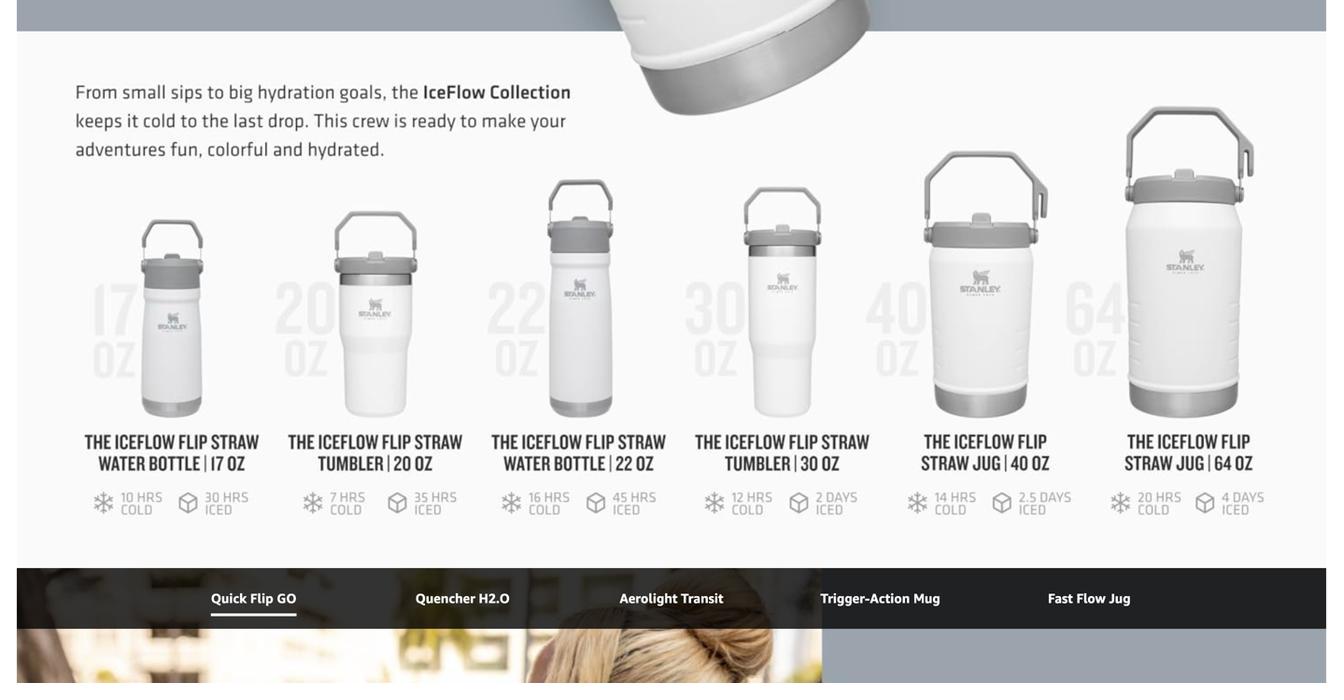 Task type: vqa. For each thing, say whether or not it's contained in the screenshot.
H2.O
yes



Task type: describe. For each thing, give the bounding box(es) containing it.
flip
[[250, 591, 274, 606]]

h2.o
[[479, 591, 510, 606]]

fast flow jug
[[1049, 591, 1131, 606]]

trigger-action mug
[[821, 591, 941, 606]]

action
[[871, 591, 911, 606]]

quencher h2.o
[[416, 591, 510, 606]]

aerolight
[[620, 591, 678, 606]]

mug
[[914, 591, 941, 606]]

go
[[277, 591, 297, 606]]



Task type: locate. For each thing, give the bounding box(es) containing it.
iceflow size comparison image
[[17, 31, 1327, 568]]

quencher
[[416, 591, 476, 606]]

fast
[[1049, 591, 1074, 606]]

the quick flip go bottle image
[[17, 568, 1327, 683]]

quick flip go
[[211, 591, 297, 606]]

quick
[[211, 591, 247, 606]]

trigger-
[[821, 591, 871, 606]]

aerolight transit
[[620, 591, 724, 606]]

jug
[[1110, 591, 1131, 606]]

flow
[[1077, 591, 1106, 606]]

transit
[[681, 591, 724, 606]]

iceflow features image
[[17, 0, 1327, 31]]



